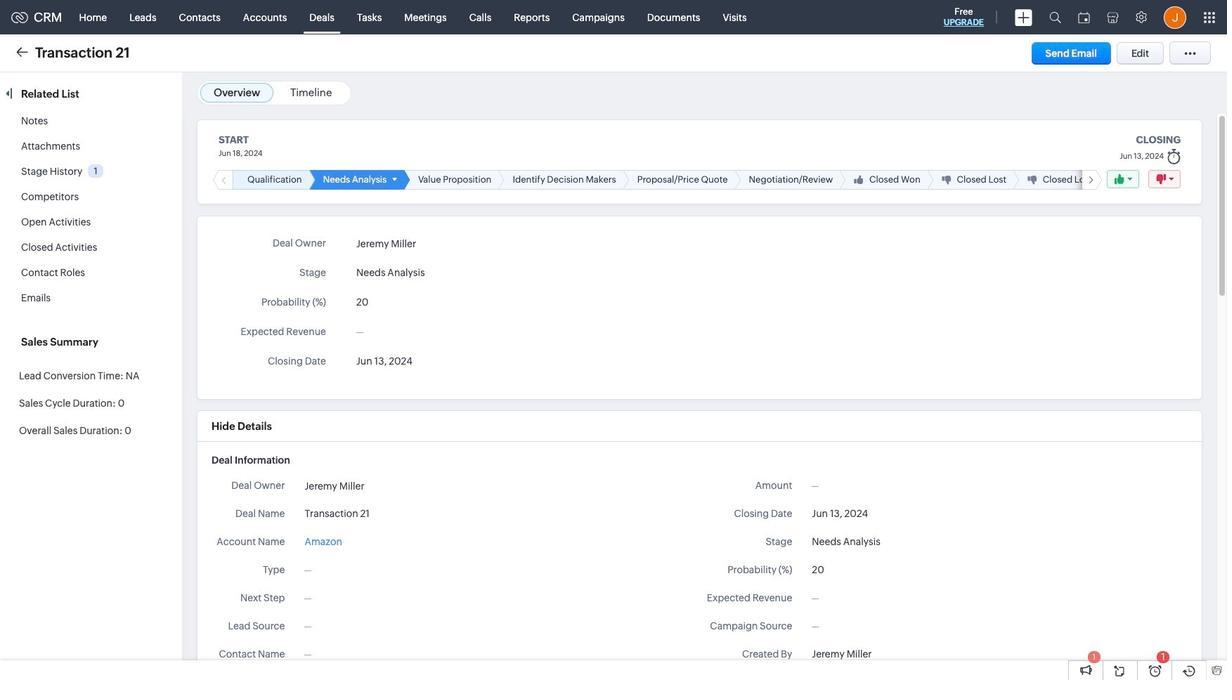 Task type: vqa. For each thing, say whether or not it's contained in the screenshot.
the companylogo
no



Task type: locate. For each thing, give the bounding box(es) containing it.
create menu image
[[1015, 9, 1032, 26]]

profile image
[[1164, 6, 1186, 28]]

logo image
[[11, 12, 28, 23]]



Task type: describe. For each thing, give the bounding box(es) containing it.
search element
[[1041, 0, 1070, 34]]

create menu element
[[1006, 0, 1041, 34]]

search image
[[1049, 11, 1061, 23]]

profile element
[[1155, 0, 1195, 34]]

calendar image
[[1078, 12, 1090, 23]]



